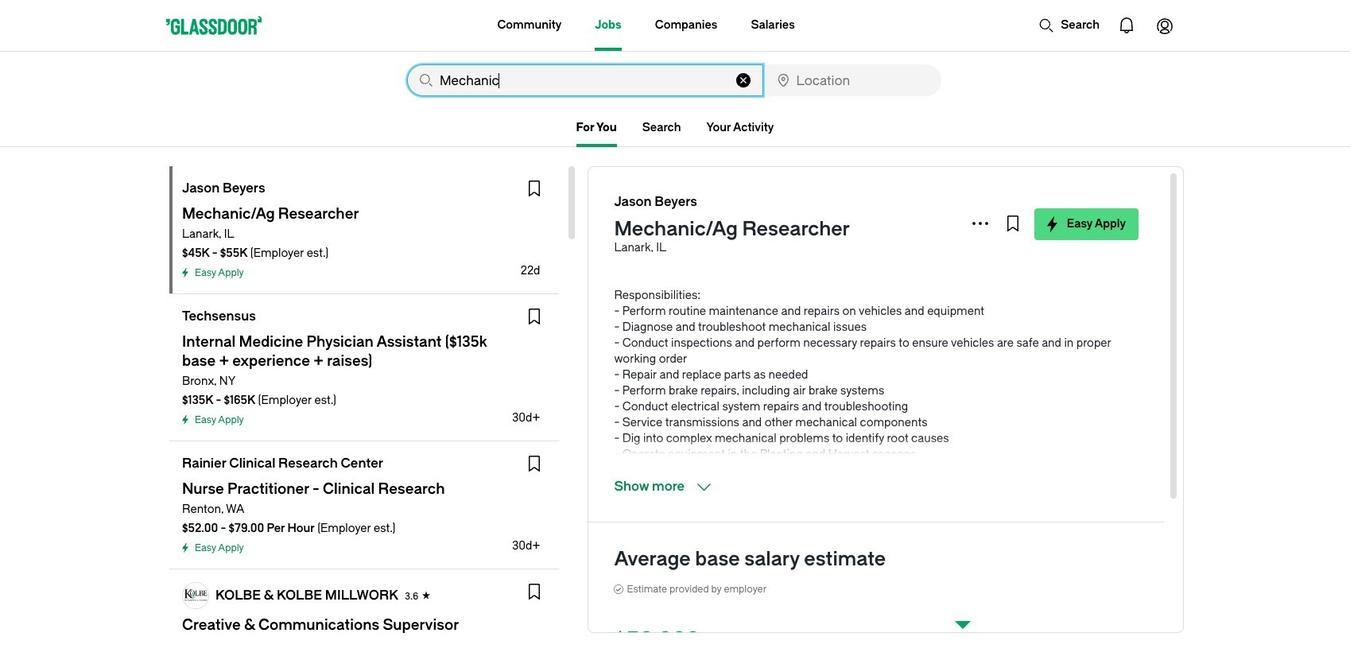 Task type: vqa. For each thing, say whether or not it's contained in the screenshot.
KOLBE & KOLBE MILLWORK Logo
yes



Task type: locate. For each thing, give the bounding box(es) containing it.
kolbe & kolbe millwork logo image
[[183, 583, 208, 609]]

lottie animation container image
[[1146, 6, 1184, 45], [1146, 6, 1184, 45]]

None field
[[407, 64, 763, 96], [765, 64, 942, 96], [407, 64, 763, 96]]

clear input image
[[736, 73, 751, 88]]

lottie animation container image
[[434, 0, 498, 49], [434, 0, 498, 49], [1108, 6, 1146, 45], [1108, 6, 1146, 45], [1039, 18, 1055, 33], [1039, 18, 1055, 33]]



Task type: describe. For each thing, give the bounding box(es) containing it.
Search location field
[[765, 64, 942, 96]]

Search keyword field
[[407, 64, 763, 96]]

jobs list element
[[169, 166, 560, 664]]

none field search location
[[765, 64, 942, 96]]



